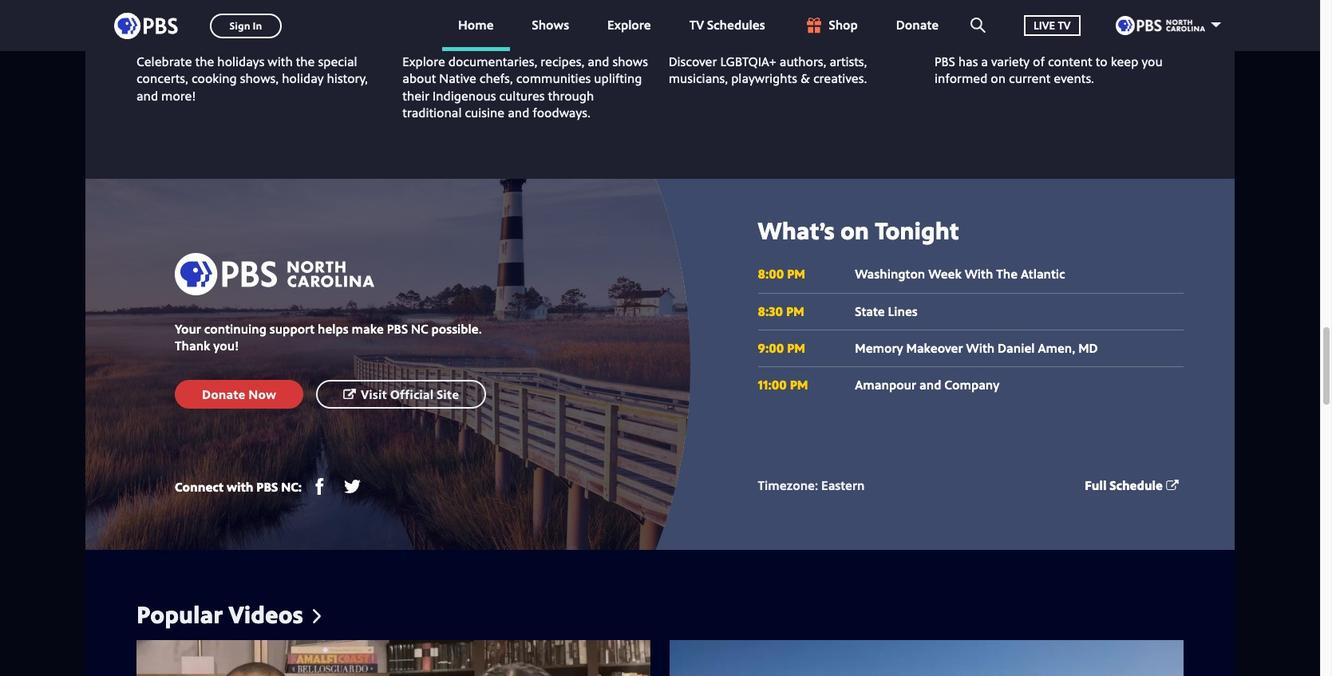 Task type: describe. For each thing, give the bounding box(es) containing it.
what to watch on pbs over the holidays link
[[137, 0, 357, 40]]

donate link
[[880, 0, 955, 51]]

lgbtqia+ creatives and voices to know on pbs link
[[669, 0, 915, 40]]

connect with pbs nc on twitter (opens in new window) image
[[344, 478, 361, 495]]

of
[[1033, 53, 1045, 70]]

indigenous inside indigenous cuisine and foods from native chefs
[[403, 0, 494, 17]]

the inside what to watch on pbs over the holidays
[[137, 17, 164, 40]]

8:00
[[758, 265, 784, 283]]

lgbtqia+ inside the lgbtqia+ creatives and voices to know on pbs
[[669, 0, 749, 17]]

home
[[458, 16, 494, 34]]

cuisine inside explore documentaries, recipes, and shows about native chefs, communities uplifting their indigenous cultures through traditional cuisine and foodways.
[[465, 104, 505, 121]]

shows
[[613, 53, 648, 70]]

over
[[320, 0, 357, 17]]

the
[[996, 265, 1018, 283]]

schedules
[[707, 16, 765, 34]]

helps
[[318, 320, 349, 338]]

continuing
[[204, 320, 267, 338]]

your continuing support helps make pbs nc possible. thank you!
[[175, 320, 482, 355]]

informed
[[935, 70, 988, 87]]

11:00
[[758, 376, 787, 394]]

history,
[[327, 70, 368, 87]]

and left the "shows"
[[588, 53, 609, 70]]

musicians,
[[669, 70, 728, 87]]

explore link
[[592, 0, 667, 51]]

pbs image
[[114, 8, 178, 44]]

state lines
[[855, 302, 918, 320]]

keep
[[1111, 53, 1139, 70]]

with for daniel
[[966, 339, 995, 357]]

donate
[[896, 16, 939, 34]]

holidays inside celebrate the holidays with the special concerts, cooking shows, holiday history, and more!
[[217, 53, 265, 70]]

support
[[270, 320, 315, 338]]

week
[[929, 265, 962, 283]]

cuisine inside indigenous cuisine and foods from native chefs
[[498, 0, 555, 17]]

live tv
[[1034, 17, 1071, 32]]

cultures
[[499, 87, 545, 104]]

variety
[[991, 53, 1030, 70]]

with inside celebrate the holidays with the special concerts, cooking shows, holiday history, and more!
[[268, 53, 293, 70]]

home link
[[442, 0, 510, 51]]

amanpour
[[855, 376, 916, 394]]

shop link
[[788, 0, 874, 51]]

tonight
[[875, 214, 959, 247]]

on inside the lgbtqia+ creatives and voices to know on pbs
[[740, 17, 761, 40]]

nc:
[[281, 478, 302, 495]]

holidays inside what to watch on pbs over the holidays
[[168, 17, 236, 40]]

pbs inside the lgbtqia+ creatives and voices to know on pbs
[[765, 17, 795, 40]]

and down chefs,
[[508, 104, 530, 121]]

and inside celebrate the holidays with the special concerts, cooking shows, holiday history, and more!
[[137, 87, 158, 104]]

pbs has a variety of content to keep you informed on current events.
[[935, 53, 1163, 87]]

current
[[1009, 70, 1051, 87]]

md
[[1079, 339, 1098, 357]]

full
[[1085, 477, 1107, 494]]

on up the washington at right
[[841, 214, 869, 247]]

celebrate
[[137, 53, 192, 70]]

pm for 8:00 pm
[[787, 265, 806, 283]]

popular videos link
[[137, 598, 321, 631]]

company
[[945, 376, 1000, 394]]

creatives.
[[813, 70, 867, 87]]

shows,
[[240, 70, 279, 87]]

shop
[[829, 16, 858, 34]]

from
[[403, 17, 443, 40]]

documentaries,
[[448, 53, 538, 70]]

more!
[[161, 87, 196, 104]]

pm for 8:30 pm
[[786, 302, 805, 320]]

native inside indigenous cuisine and foods from native chefs
[[447, 17, 501, 40]]

full schedule
[[1085, 477, 1163, 494]]

make
[[352, 320, 384, 338]]

8:30
[[758, 302, 783, 320]]

your
[[175, 320, 201, 338]]

a
[[981, 53, 988, 70]]

9:00
[[758, 339, 784, 357]]

with for the
[[965, 265, 993, 283]]

continuing coverage from pbs link
[[935, 0, 1153, 40]]

on inside pbs has a variety of content to keep you informed on current events.
[[991, 70, 1006, 87]]

popular videos
[[137, 598, 303, 631]]

state
[[855, 302, 885, 320]]

chefs,
[[480, 70, 513, 87]]

timezone: eastern
[[758, 477, 865, 494]]

washington
[[855, 265, 925, 283]]

playwrights
[[731, 70, 797, 87]]

pbs inside continuing coverage from pbs
[[935, 17, 964, 40]]

11:00 pm
[[758, 376, 808, 394]]

has
[[959, 53, 978, 70]]

what
[[137, 0, 182, 17]]

holiday
[[282, 70, 324, 87]]

events.
[[1054, 70, 1094, 87]]

through
[[548, 87, 594, 104]]

live tv link
[[1008, 0, 1096, 51]]

connect
[[175, 478, 224, 495]]

shows link
[[516, 0, 585, 51]]

uplifting
[[594, 70, 642, 87]]

lgbtqia+ inside discover lgbtqia+ authors, artists, musicians, playwrights & creatives.
[[720, 53, 777, 70]]

8:00 pm
[[758, 265, 806, 283]]

memory makeover with daniel amen, md
[[855, 339, 1098, 357]]

pbs inside what to watch on pbs over the holidays
[[286, 0, 316, 17]]

amen,
[[1038, 339, 1076, 357]]

makeover
[[906, 339, 963, 357]]

pm for 11:00 pm
[[790, 376, 808, 394]]

schedule
[[1110, 477, 1163, 494]]



Task type: locate. For each thing, give the bounding box(es) containing it.
lgbtqia+ down schedules
[[720, 53, 777, 70]]

native right about on the top left of page
[[439, 70, 476, 87]]

authors,
[[780, 53, 827, 70]]

native up documentaries,
[[447, 17, 501, 40]]

chefs
[[505, 17, 548, 40]]

shows
[[532, 16, 569, 34]]

lines
[[888, 302, 918, 320]]

pbs left nc:
[[256, 478, 278, 495]]

you
[[1142, 53, 1163, 70]]

nc
[[411, 320, 428, 338]]

continuing
[[935, 0, 1025, 17]]

explore
[[608, 16, 651, 34], [403, 53, 445, 70]]

washington week with the atlantic
[[855, 265, 1065, 283]]

pbs nc image up you
[[1116, 16, 1205, 35]]

amanpour and company
[[855, 376, 1000, 394]]

to inside the lgbtqia+ creatives and voices to know on pbs
[[669, 17, 686, 40]]

1 vertical spatial indigenous
[[433, 87, 496, 104]]

lgbtqia+
[[669, 0, 749, 17], [720, 53, 777, 70]]

pbs up authors, on the right top
[[765, 17, 795, 40]]

search image
[[971, 18, 986, 33]]

discover
[[669, 53, 717, 70]]

content
[[1048, 53, 1093, 70]]

0 vertical spatial holidays
[[168, 17, 236, 40]]

&
[[801, 70, 810, 87]]

with left daniel
[[966, 339, 995, 357]]

about
[[403, 70, 436, 87]]

the left special
[[296, 53, 315, 70]]

0 horizontal spatial tv
[[689, 16, 704, 34]]

videos
[[229, 598, 303, 631]]

1 vertical spatial holidays
[[217, 53, 265, 70]]

daniel
[[998, 339, 1035, 357]]

pbs left nc
[[387, 320, 408, 338]]

to
[[186, 0, 203, 17], [669, 17, 686, 40], [1096, 53, 1108, 70]]

video thumbnail: pbs newshour november 24, 2023 - pbs newshour full episode image
[[670, 640, 1184, 676]]

pbs left over at the top of the page
[[286, 0, 316, 17]]

pbs inside your continuing support helps make pbs nc possible. thank you!
[[387, 320, 408, 338]]

connect with pbs nc:
[[175, 478, 302, 495]]

tv up discover
[[689, 16, 704, 34]]

communities
[[516, 70, 591, 87]]

pbs left search icon
[[935, 17, 964, 40]]

holidays
[[168, 17, 236, 40], [217, 53, 265, 70]]

tv down coverage
[[1058, 17, 1071, 32]]

timezone:
[[758, 477, 818, 494]]

the right celebrate
[[195, 53, 214, 70]]

1 vertical spatial lgbtqia+
[[720, 53, 777, 70]]

know
[[690, 17, 736, 40]]

1 vertical spatial pbs nc image
[[175, 253, 374, 295]]

pm for 9:00 pm
[[787, 339, 806, 357]]

native inside explore documentaries, recipes, and shows about native chefs, communities uplifting their indigenous cultures through traditional cuisine and foodways.
[[439, 70, 476, 87]]

and left voices at right
[[830, 0, 861, 17]]

thank
[[175, 337, 210, 355]]

explore inside explore documentaries, recipes, and shows about native chefs, communities uplifting their indigenous cultures through traditional cuisine and foodways.
[[403, 53, 445, 70]]

tv schedules link
[[673, 0, 781, 51]]

indigenous up documentaries,
[[403, 0, 494, 17]]

tv schedules
[[689, 16, 765, 34]]

holidays up celebrate
[[168, 17, 236, 40]]

pm right 11:00
[[790, 376, 808, 394]]

and left foods
[[559, 0, 590, 17]]

1 horizontal spatial explore
[[608, 16, 651, 34]]

the
[[137, 17, 164, 40], [195, 53, 214, 70], [296, 53, 315, 70]]

0 horizontal spatial the
[[137, 17, 164, 40]]

explore for explore documentaries, recipes, and shows about native chefs, communities uplifting their indigenous cultures through traditional cuisine and foodways.
[[403, 53, 445, 70]]

full schedule link
[[1085, 477, 1184, 494]]

1 horizontal spatial with
[[268, 53, 293, 70]]

to inside what to watch on pbs over the holidays
[[186, 0, 203, 17]]

holidays down what to watch on pbs over the holidays link
[[217, 53, 265, 70]]

connect with pbs nc on facebook (opens in new window) image
[[311, 478, 328, 495]]

from
[[1110, 0, 1153, 17]]

popular
[[137, 598, 223, 631]]

2 horizontal spatial the
[[296, 53, 315, 70]]

traditional
[[403, 104, 462, 121]]

to inside pbs has a variety of content to keep you informed on current events.
[[1096, 53, 1108, 70]]

0 vertical spatial pbs nc image
[[1116, 16, 1205, 35]]

2 horizontal spatial to
[[1096, 53, 1108, 70]]

on right 'know'
[[740, 17, 761, 40]]

explore for explore
[[608, 16, 651, 34]]

what's
[[758, 214, 835, 247]]

pm right 8:00
[[787, 265, 806, 283]]

voices
[[865, 0, 915, 17]]

concerts,
[[137, 70, 188, 87]]

0 horizontal spatial to
[[186, 0, 203, 17]]

continuing coverage from pbs
[[935, 0, 1153, 40]]

and inside indigenous cuisine and foods from native chefs
[[559, 0, 590, 17]]

with right connect at the left
[[227, 478, 253, 495]]

0 vertical spatial lgbtqia+
[[669, 0, 749, 17]]

indigenous cuisine and foods from native chefs
[[403, 0, 640, 40]]

0 vertical spatial indigenous
[[403, 0, 494, 17]]

pm
[[787, 265, 806, 283], [786, 302, 805, 320], [787, 339, 806, 357], [790, 376, 808, 394]]

to left 'know'
[[669, 17, 686, 40]]

celebrate the holidays with the special concerts, cooking shows, holiday history, and more!
[[137, 53, 368, 104]]

indigenous down documentaries,
[[433, 87, 496, 104]]

discover lgbtqia+ authors, artists, musicians, playwrights & creatives.
[[669, 53, 867, 87]]

native
[[447, 17, 501, 40], [439, 70, 476, 87]]

recipes,
[[541, 53, 585, 70]]

to right "what"
[[186, 0, 203, 17]]

with
[[965, 265, 993, 283], [966, 339, 995, 357]]

1 vertical spatial native
[[439, 70, 476, 87]]

possible.
[[432, 320, 482, 338]]

pbs left has at the top right of the page
[[935, 53, 955, 70]]

on right watch
[[261, 0, 282, 17]]

0 vertical spatial explore
[[608, 16, 651, 34]]

lgbtqia+ up discover
[[669, 0, 749, 17]]

1 horizontal spatial tv
[[1058, 17, 1071, 32]]

1 vertical spatial with
[[227, 478, 253, 495]]

and
[[559, 0, 590, 17], [830, 0, 861, 17], [588, 53, 609, 70], [137, 87, 158, 104], [508, 104, 530, 121], [920, 376, 941, 394]]

lgbtqia+ creatives and voices to know on pbs
[[669, 0, 915, 40]]

pbs nc image
[[1116, 16, 1205, 35], [175, 253, 374, 295]]

8:30 pm
[[758, 302, 805, 320]]

what's on tonight
[[758, 214, 959, 247]]

0 vertical spatial native
[[447, 17, 501, 40]]

and left 'more!'
[[137, 87, 158, 104]]

1 vertical spatial cuisine
[[465, 104, 505, 121]]

coverage
[[1030, 0, 1106, 17]]

cooking
[[192, 70, 237, 87]]

0 horizontal spatial pbs nc image
[[175, 253, 374, 295]]

pm right the '8:30'
[[786, 302, 805, 320]]

explore up the "shows"
[[608, 16, 651, 34]]

1 vertical spatial explore
[[403, 53, 445, 70]]

creatives
[[753, 0, 826, 17]]

1 vertical spatial with
[[966, 339, 995, 357]]

indigenous
[[403, 0, 494, 17], [433, 87, 496, 104]]

video thumbnail: pbs newshour capehart and johnson on biden's foreign policy efforts image
[[137, 640, 651, 676]]

pbs
[[286, 0, 316, 17], [765, 17, 795, 40], [935, 17, 964, 40], [935, 53, 955, 70], [387, 320, 408, 338], [256, 478, 278, 495]]

and down the makeover
[[920, 376, 941, 394]]

the up celebrate
[[137, 17, 164, 40]]

pbs nc image up support
[[175, 253, 374, 295]]

0 horizontal spatial explore
[[403, 53, 445, 70]]

on right a
[[991, 70, 1006, 87]]

pbs inside pbs has a variety of content to keep you informed on current events.
[[935, 53, 955, 70]]

pm right 9:00
[[787, 339, 806, 357]]

indigenous inside explore documentaries, recipes, and shows about native chefs, communities uplifting their indigenous cultures through traditional cuisine and foodways.
[[433, 87, 496, 104]]

0 horizontal spatial with
[[227, 478, 253, 495]]

0 vertical spatial with
[[965, 265, 993, 283]]

and inside the lgbtqia+ creatives and voices to know on pbs
[[830, 0, 861, 17]]

0 vertical spatial cuisine
[[498, 0, 555, 17]]

1 horizontal spatial to
[[669, 17, 686, 40]]

1 horizontal spatial the
[[195, 53, 214, 70]]

1 horizontal spatial pbs nc image
[[1116, 16, 1205, 35]]

special
[[318, 53, 357, 70]]

to left keep
[[1096, 53, 1108, 70]]

with left the
[[965, 265, 993, 283]]

with down what to watch on pbs over the holidays link
[[268, 53, 293, 70]]

artists,
[[830, 53, 867, 70]]

explore down the from
[[403, 53, 445, 70]]

0 vertical spatial with
[[268, 53, 293, 70]]

on inside what to watch on pbs over the holidays
[[261, 0, 282, 17]]

eastern
[[821, 477, 865, 494]]

foodways.
[[533, 104, 591, 121]]



Task type: vqa. For each thing, say whether or not it's contained in the screenshot.
Indie
no



